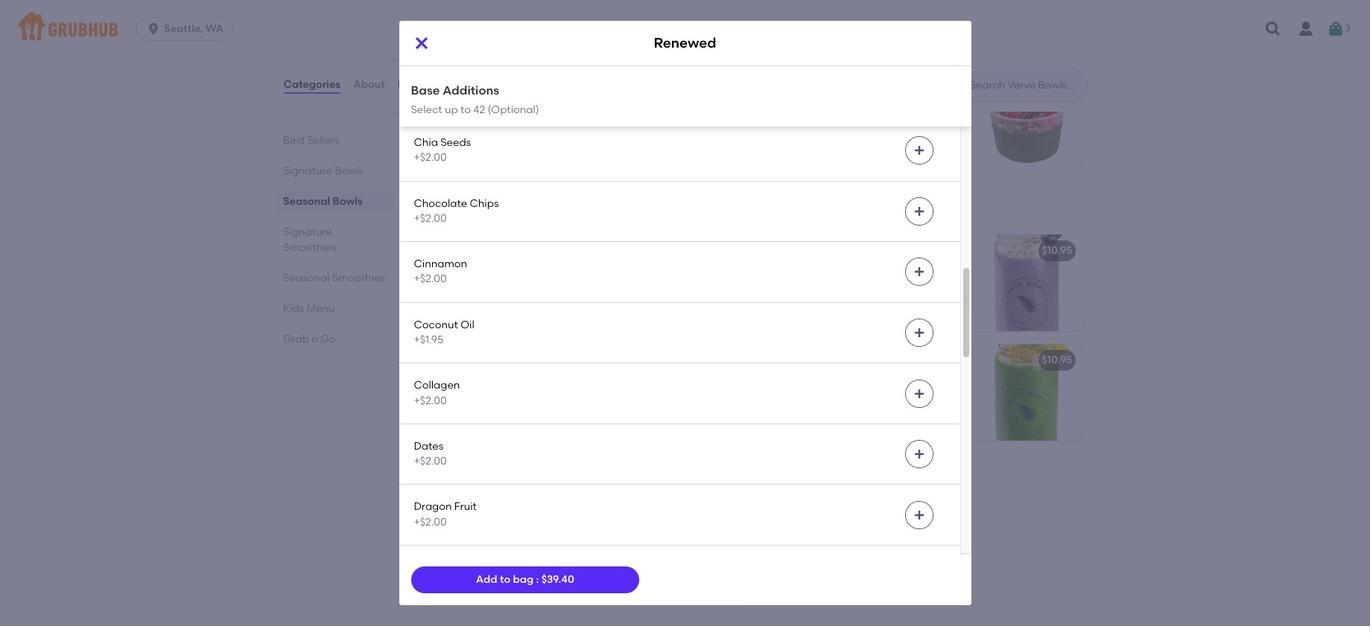 Task type: vqa. For each thing, say whether or not it's contained in the screenshot.
the rightmost chicken,
no



Task type: locate. For each thing, give the bounding box(es) containing it.
1 vertical spatial $10.95
[[1042, 354, 1072, 367]]

to inside base additions select up to 42 (optional)
[[460, 103, 471, 116]]

bowls
[[499, 37, 545, 55], [334, 165, 363, 177], [332, 195, 362, 208]]

house- up oil
[[435, 296, 470, 309]]

0 horizontal spatial mango,
[[435, 375, 474, 388]]

0 vertical spatial with
[[873, 103, 895, 115]]

1 $10.95 from the top
[[1042, 245, 1072, 257]]

1 vertical spatial of
[[805, 281, 815, 293]]

0 vertical spatial of
[[600, 266, 610, 278]]

protein up oats,
[[818, 281, 854, 293]]

1 * from the left
[[435, 266, 440, 278]]

7 +$2.00 from the top
[[414, 516, 447, 529]]

signature
[[283, 165, 332, 177], [423, 200, 499, 219], [283, 226, 332, 238]]

pineapple, for lemon
[[476, 375, 530, 388]]

0 vertical spatial bowls
[[499, 37, 545, 55]]

1 horizontal spatial juice,
[[803, 405, 829, 418]]

:
[[536, 574, 539, 586]]

svg image for collagen
[[913, 388, 925, 400]]

powder,
[[473, 281, 514, 293], [856, 281, 897, 293]]

banana,
[[769, 118, 811, 130], [518, 266, 561, 278], [852, 266, 894, 278], [533, 375, 576, 388]]

2 pineapple, from the left
[[810, 375, 864, 388]]

smoothies up menu
[[332, 272, 385, 285]]

2 protein from the left
[[818, 281, 854, 293]]

0 vertical spatial kale,
[[859, 118, 883, 130]]

smoothies right "chips"
[[503, 200, 585, 219]]

+$2.00 down chocolate
[[414, 212, 447, 225]]

1 protein from the left
[[435, 281, 471, 293]]

main navigation navigation
[[0, 0, 1370, 58]]

kale, inside mango, pineapple, spinach, kale, ginger, bee pollen, house-made lemon juice, water
[[912, 375, 936, 388]]

1 horizontal spatial peanut
[[899, 281, 936, 293]]

1 horizontal spatial water
[[832, 405, 861, 418]]

base additions select up to 42 (optional)
[[411, 83, 539, 116]]

seasonal smoothies
[[283, 272, 385, 285], [423, 473, 581, 491]]

1 horizontal spatial seasonal smoothies
[[423, 473, 581, 491]]

milk
[[544, 296, 564, 309], [769, 311, 789, 324]]

1 horizontal spatial protein
[[818, 281, 854, 293]]

+$2.00 down dates
[[414, 455, 447, 468]]

peanut inside * performance * banana, choice of protein powder, peanut butter, house-made almond milk
[[516, 281, 553, 293]]

0 horizontal spatial peanut
[[516, 281, 553, 293]]

of
[[600, 266, 610, 278], [805, 281, 815, 293]]

seasonal down the signature bowls
[[283, 195, 330, 208]]

0 horizontal spatial renewed
[[435, 354, 482, 367]]

+$2.00 down cacao
[[414, 30, 447, 42]]

svg image for chocolate chips
[[913, 205, 925, 217]]

renewed image
[[636, 344, 748, 441]]

milk inside * performance * banana, blueberry, choice of protein powder, peanut butter, oats, house-made almond milk
[[769, 311, 789, 324]]

made inside * performance * banana, blueberry, choice of protein powder, peanut butter, oats, house-made almond milk
[[866, 296, 896, 309]]

juice,
[[536, 390, 563, 403], [803, 405, 829, 418]]

0 vertical spatial spinach,
[[814, 118, 857, 130]]

1 mango, from the left
[[435, 375, 474, 388]]

1 horizontal spatial renewed
[[654, 35, 716, 52]]

chagaccino +$3.00
[[414, 75, 477, 103]]

1 horizontal spatial of
[[805, 281, 815, 293]]

+$2.00 inside cacao powder +$2.00
[[414, 30, 447, 42]]

1 vertical spatial milk
[[769, 311, 789, 324]]

0 vertical spatial to
[[460, 103, 471, 116]]

ginger, inside mango, pineapple, spinach, kale, ginger, bee pollen, house-made lemon juice, water
[[769, 390, 803, 403]]

1 vertical spatial bowls
[[334, 165, 363, 177]]

0 horizontal spatial seasonal smoothies
[[283, 272, 385, 285]]

0 vertical spatial milk
[[544, 296, 564, 309]]

0 horizontal spatial lemon
[[502, 390, 534, 403]]

signature down best sellers
[[283, 165, 332, 177]]

additions
[[443, 83, 499, 98]]

0 horizontal spatial with
[[835, 148, 856, 161]]

seasonal bowls down the powder
[[423, 37, 545, 55]]

seasonal down the powder
[[423, 37, 495, 55]]

performance up oil
[[442, 266, 508, 278]]

1 horizontal spatial ginger,
[[769, 390, 803, 403]]

pineapple, up the pollen,
[[810, 375, 864, 388]]

1 vertical spatial renewed
[[435, 354, 482, 367]]

2 horizontal spatial svg image
[[1327, 20, 1345, 38]]

water
[[565, 390, 594, 403], [832, 405, 861, 418]]

reviews
[[398, 78, 439, 91]]

2 $10.95 from the top
[[1042, 354, 1072, 367]]

house- right oats,
[[832, 296, 866, 309]]

performance
[[442, 266, 508, 278], [776, 266, 842, 278]]

house- up organic
[[839, 133, 874, 145]]

dragon fruit +$2.00
[[414, 501, 477, 529]]

house- inside açai sorbet blended with avocado, banana, spinach, kale, green spirulina, and house-made almond milk. topped with organic granola, strawberries, and cacao nibs.
[[839, 133, 874, 145]]

cacao
[[859, 163, 891, 176]]

with
[[873, 103, 895, 115], [835, 148, 856, 161]]

1 horizontal spatial performance
[[776, 266, 842, 278]]

mango, inside mango, pineapple, spinach, kale, ginger, bee pollen, house-made lemon juice, water
[[769, 375, 808, 388]]

0 vertical spatial $10.95
[[1042, 245, 1072, 257]]

protein down cinnamon
[[435, 281, 471, 293]]

signature down the signature bowls
[[283, 226, 332, 238]]

ginger,
[[578, 375, 613, 388], [769, 390, 803, 403]]

1 vertical spatial water
[[832, 405, 861, 418]]

to left bag
[[500, 574, 510, 586]]

svg image
[[1264, 20, 1282, 38], [146, 22, 161, 37], [913, 145, 925, 157], [913, 205, 925, 217], [913, 266, 925, 278], [913, 327, 925, 339], [913, 388, 925, 400], [913, 509, 925, 521]]

pollen,
[[827, 390, 861, 403]]

to left 42
[[460, 103, 471, 116]]

2 mango, from the left
[[769, 375, 808, 388]]

1 powder, from the left
[[473, 281, 514, 293]]

add to bag : $39.40
[[476, 574, 574, 586]]

smoothie
[[501, 517, 549, 530]]

pineapple, for pollen,
[[810, 375, 864, 388]]

0 horizontal spatial kale,
[[859, 118, 883, 130]]

2 peanut from the left
[[899, 281, 936, 293]]

made inside açai sorbet blended with avocado, banana, spinach, kale, green spirulina, and house-made almond milk. topped with organic granola, strawberries, and cacao nibs.
[[874, 133, 904, 145]]

mango, down bee green
[[769, 375, 808, 388]]

+$2.00 down chia
[[414, 151, 447, 164]]

1 horizontal spatial powder,
[[856, 281, 897, 293]]

0 vertical spatial and
[[816, 133, 837, 145]]

chagaccino down fruit
[[435, 517, 498, 530]]

1 horizontal spatial kale,
[[912, 375, 936, 388]]

pineapple, inside mango, pineapple, spinach, kale, ginger, bee pollen, house-made lemon juice, water
[[810, 375, 864, 388]]

organic
[[859, 148, 898, 161]]

seattle, wa
[[164, 22, 223, 35]]

4 * from the left
[[844, 266, 849, 278]]

pineapple, right collagen
[[476, 375, 530, 388]]

house- inside mango, pineapple, spinach, kale, ginger, bee pollen, house-made lemon juice, water
[[864, 390, 899, 403]]

almond
[[906, 133, 946, 145], [502, 296, 541, 309], [899, 296, 938, 309]]

2 * from the left
[[511, 266, 515, 278]]

0 vertical spatial seasonal bowls
[[423, 37, 545, 55]]

made inside * performance * banana, choice of protein powder, peanut butter, house-made almond milk
[[470, 296, 500, 309]]

peanut
[[516, 281, 553, 293], [899, 281, 936, 293]]

1 +$2.00 from the top
[[414, 30, 447, 42]]

0 horizontal spatial juice,
[[536, 390, 563, 403]]

pineapple,
[[476, 375, 530, 388], [810, 375, 864, 388]]

2 +$2.00 from the top
[[414, 151, 447, 164]]

and up the topped
[[816, 133, 837, 145]]

bowls up (optional)
[[499, 37, 545, 55]]

0 horizontal spatial ginger,
[[578, 375, 613, 388]]

+$2.00 down cinnamon
[[414, 273, 447, 286]]

bowls down the "sellers"
[[334, 165, 363, 177]]

1 vertical spatial with
[[835, 148, 856, 161]]

1 vertical spatial juice,
[[803, 405, 829, 418]]

svg image for coconut oil
[[913, 327, 925, 339]]

1 vertical spatial lemon
[[769, 405, 800, 418]]

smoothies up smoothie
[[499, 473, 581, 491]]

$10.95 for * performance * banana, blueberry, choice of protein powder, peanut butter, oats, house-made almond milk
[[1042, 245, 1072, 257]]

0 horizontal spatial to
[[460, 103, 471, 116]]

3 +$2.00 from the top
[[414, 212, 447, 225]]

signature up cinnamon
[[423, 200, 499, 219]]

1 horizontal spatial mango,
[[769, 375, 808, 388]]

1 vertical spatial kale,
[[912, 375, 936, 388]]

mango,
[[435, 375, 474, 388], [769, 375, 808, 388]]

svg image inside seattle, wa button
[[146, 22, 161, 37]]

renewed
[[654, 35, 716, 52], [435, 354, 482, 367]]

svg image for dragon fruit
[[913, 509, 925, 521]]

chagaccino for +$3.00
[[414, 75, 477, 88]]

and left the cacao
[[836, 163, 856, 176]]

+$2.00 down collagen
[[414, 395, 447, 407]]

oil
[[461, 319, 474, 331]]

1 vertical spatial to
[[500, 574, 510, 586]]

banana, inside açai sorbet blended with avocado, banana, spinach, kale, green spirulina, and house-made almond milk. topped with organic granola, strawberries, and cacao nibs.
[[769, 118, 811, 130]]

seasonal bowls down the signature bowls
[[283, 195, 362, 208]]

kale, inside açai sorbet blended with avocado, banana, spinach, kale, green spirulina, and house-made almond milk. topped with organic granola, strawberries, and cacao nibs.
[[859, 118, 883, 130]]

0 horizontal spatial spinach,
[[814, 118, 857, 130]]

1 vertical spatial seasonal bowls
[[283, 195, 362, 208]]

0 horizontal spatial protein
[[435, 281, 471, 293]]

made right oats,
[[866, 296, 896, 309]]

1 horizontal spatial to
[[500, 574, 510, 586]]

1 vertical spatial butter,
[[769, 296, 802, 309]]

$10.95
[[1042, 245, 1072, 257], [1042, 354, 1072, 367]]

banana, inside mango, pineapple, banana, ginger, house-made lemon juice, water
[[533, 375, 576, 388]]

1 vertical spatial and
[[836, 163, 856, 176]]

performance up oats,
[[776, 266, 842, 278]]

0 horizontal spatial seasonal bowls
[[283, 195, 362, 208]]

1 vertical spatial spinach,
[[867, 375, 909, 388]]

ginger, inside mango, pineapple, banana, ginger, house-made lemon juice, water
[[578, 375, 613, 388]]

0 vertical spatial lemon
[[502, 390, 534, 403]]

chia seeds +$2.00
[[414, 136, 471, 164]]

0 horizontal spatial pineapple,
[[476, 375, 530, 388]]

2 performance from the left
[[776, 266, 842, 278]]

1 horizontal spatial choice
[[769, 281, 803, 293]]

1 horizontal spatial signature smoothies
[[423, 200, 585, 219]]

of inside * performance * banana, blueberry, choice of protein powder, peanut butter, oats, house-made almond milk
[[805, 281, 815, 293]]

up
[[445, 103, 458, 116]]

2 powder, from the left
[[856, 281, 897, 293]]

0 horizontal spatial butter,
[[556, 281, 589, 293]]

0 vertical spatial choice
[[563, 266, 597, 278]]

made right the pollen,
[[898, 390, 928, 403]]

1 horizontal spatial pineapple,
[[810, 375, 864, 388]]

blue protein image
[[970, 235, 1081, 332]]

1 peanut from the left
[[516, 281, 553, 293]]

grab
[[283, 333, 309, 346]]

1 horizontal spatial milk
[[769, 311, 789, 324]]

3 button
[[1327, 16, 1351, 42]]

2 vertical spatial bowls
[[332, 195, 362, 208]]

cacao powder +$2.00
[[414, 15, 489, 42]]

1 vertical spatial seasonal smoothies
[[423, 473, 581, 491]]

3
[[1345, 22, 1351, 35]]

mango, for ginger,
[[769, 375, 808, 388]]

chia
[[414, 136, 438, 149]]

strawberries,
[[769, 163, 834, 176]]

0 horizontal spatial powder,
[[473, 281, 514, 293]]

protein
[[435, 281, 471, 293], [818, 281, 854, 293]]

1 horizontal spatial lemon
[[769, 405, 800, 418]]

nibs.
[[894, 163, 917, 176]]

1 pineapple, from the left
[[476, 375, 530, 388]]

house- inside mango, pineapple, banana, ginger, house-made lemon juice, water
[[435, 390, 470, 403]]

blueberry,
[[897, 266, 948, 278]]

1 horizontal spatial spinach,
[[867, 375, 909, 388]]

0 horizontal spatial milk
[[544, 296, 564, 309]]

0 vertical spatial ginger,
[[578, 375, 613, 388]]

svg image for cinnamon
[[913, 266, 925, 278]]

signature bowls
[[283, 165, 363, 177]]

pineapple, inside mango, pineapple, banana, ginger, house-made lemon juice, water
[[476, 375, 530, 388]]

water inside mango, pineapple, banana, ginger, house-made lemon juice, water
[[565, 390, 594, 403]]

mango, down +$1.95
[[435, 375, 474, 388]]

powder, inside * performance * banana, blueberry, choice of protein powder, peanut butter, oats, house-made almond milk
[[856, 281, 897, 293]]

made up organic
[[874, 133, 904, 145]]

performance for protein
[[442, 266, 508, 278]]

sorbet
[[794, 103, 826, 115]]

butter, inside * performance * banana, choice of protein powder, peanut butter, house-made almond milk
[[556, 281, 589, 293]]

$10.95 for mango, pineapple, spinach, kale, ginger, bee pollen, house-made lemon juice, water
[[1042, 354, 1072, 367]]

* performance * banana, choice of protein powder, peanut butter, house-made almond milk
[[435, 266, 610, 309]]

lemon
[[502, 390, 534, 403], [769, 405, 800, 418]]

seasonal smoothies up menu
[[283, 272, 385, 285]]

1 horizontal spatial butter,
[[769, 296, 802, 309]]

chagaccino
[[414, 75, 477, 88], [435, 517, 498, 530]]

4 +$2.00 from the top
[[414, 273, 447, 286]]

choice
[[563, 266, 597, 278], [769, 281, 803, 293]]

1 vertical spatial ginger,
[[769, 390, 803, 403]]

with right the topped
[[835, 148, 856, 161]]

juice, inside mango, pineapple, banana, ginger, house-made lemon juice, water
[[536, 390, 563, 403]]

1 performance from the left
[[442, 266, 508, 278]]

house- right the pollen,
[[864, 390, 899, 403]]

svg image inside 3 button
[[1327, 20, 1345, 38]]

1 vertical spatial choice
[[769, 281, 803, 293]]

performance inside * performance * banana, choice of protein powder, peanut butter, house-made almond milk
[[442, 266, 508, 278]]

Input item quantity number field
[[873, 16, 906, 42]]

svg image for chia seeds
[[913, 145, 925, 157]]

bowls down the signature bowls
[[332, 195, 362, 208]]

0 horizontal spatial choice
[[563, 266, 597, 278]]

kale yeah image
[[970, 72, 1081, 169]]

0 horizontal spatial signature smoothies
[[283, 226, 336, 254]]

+$2.00
[[414, 30, 447, 42], [414, 151, 447, 164], [414, 212, 447, 225], [414, 273, 447, 286], [414, 395, 447, 407], [414, 455, 447, 468], [414, 516, 447, 529]]

fruit
[[454, 501, 477, 514]]

bee green
[[769, 354, 822, 367]]

almond inside * performance * banana, choice of protein powder, peanut butter, house-made almond milk
[[502, 296, 541, 309]]

0 vertical spatial seasonal smoothies
[[283, 272, 385, 285]]

mango, inside mango, pineapple, banana, ginger, house-made lemon juice, water
[[435, 375, 474, 388]]

performance inside * performance * banana, blueberry, choice of protein powder, peanut butter, oats, house-made almond milk
[[776, 266, 842, 278]]

powder
[[451, 15, 489, 27]]

made right collagen +$2.00
[[470, 390, 500, 403]]

categories button
[[283, 58, 341, 112]]

spinach,
[[814, 118, 857, 130], [867, 375, 909, 388]]

about button
[[353, 58, 386, 112]]

with up green
[[873, 103, 895, 115]]

made up oil
[[470, 296, 500, 309]]

0 vertical spatial chagaccino
[[414, 75, 477, 88]]

+$2.00 down dragon
[[414, 516, 447, 529]]

chagaccino for smoothie
[[435, 517, 498, 530]]

milk.
[[769, 148, 792, 161]]

svg image
[[1327, 20, 1345, 38], [412, 34, 430, 52], [913, 449, 925, 461]]

choice inside * performance * banana, blueberry, choice of protein powder, peanut butter, oats, house-made almond milk
[[769, 281, 803, 293]]

1 vertical spatial chagaccino
[[435, 517, 498, 530]]

0 horizontal spatial of
[[600, 266, 610, 278]]

chagaccino inside button
[[435, 517, 498, 530]]

0 horizontal spatial performance
[[442, 266, 508, 278]]

uncrustabowl image
[[636, 72, 748, 169]]

kale,
[[859, 118, 883, 130], [912, 375, 936, 388]]

house- up dates
[[435, 390, 470, 403]]

0 horizontal spatial water
[[565, 390, 594, 403]]

5 +$2.00 from the top
[[414, 395, 447, 407]]

seasonal bowls
[[423, 37, 545, 55], [283, 195, 362, 208]]

collagen
[[414, 379, 460, 392]]

0 vertical spatial water
[[565, 390, 594, 403]]

made inside mango, pineapple, banana, ginger, house-made lemon juice, water
[[470, 390, 500, 403]]

milk inside * performance * banana, choice of protein powder, peanut butter, house-made almond milk
[[544, 296, 564, 309]]

0 vertical spatial juice,
[[536, 390, 563, 403]]

about
[[353, 78, 385, 91]]

signature smoothies
[[423, 200, 585, 219], [283, 226, 336, 254]]

seattle,
[[164, 22, 203, 35]]

bee green image
[[970, 344, 1081, 441]]

chagaccino up +$3.00
[[414, 75, 477, 88]]

reviews button
[[397, 58, 440, 112]]

juice, inside mango, pineapple, spinach, kale, ginger, bee pollen, house-made lemon juice, water
[[803, 405, 829, 418]]

seasonal smoothies up chagaccino smoothie
[[423, 473, 581, 491]]

0 vertical spatial butter,
[[556, 281, 589, 293]]

1 vertical spatial signature smoothies
[[283, 226, 336, 254]]



Task type: describe. For each thing, give the bounding box(es) containing it.
green
[[790, 354, 822, 367]]

$14.50
[[1037, 81, 1069, 94]]

wa
[[206, 22, 223, 35]]

2 vertical spatial signature
[[283, 226, 332, 238]]

bee
[[806, 390, 825, 403]]

recovery image
[[636, 235, 748, 332]]

1 horizontal spatial with
[[873, 103, 895, 115]]

açai sorbet blended with avocado, banana, spinach, kale, green spirulina, and house-made almond milk. topped with organic granola, strawberries, and cacao nibs.
[[769, 103, 946, 176]]

dates +$2.00
[[414, 440, 447, 468]]

* performance * banana, choice of protein powder, peanut butter, house-made almond milk button
[[426, 235, 748, 332]]

chips
[[470, 197, 499, 210]]

* performance * banana, blueberry, choice of protein powder, peanut butter, oats, house-made almond milk
[[769, 266, 948, 324]]

chagaccino smoothie image
[[636, 508, 748, 604]]

1 horizontal spatial seasonal bowls
[[423, 37, 545, 55]]

chocolate chips +$2.00
[[414, 197, 499, 225]]

mango, pineapple, banana, ginger, house-made lemon juice, water
[[435, 375, 613, 403]]

+$2.00 inside collagen +$2.00
[[414, 395, 447, 407]]

almond inside * performance * banana, blueberry, choice of protein powder, peanut butter, oats, house-made almond milk
[[899, 296, 938, 309]]

of inside * performance * banana, choice of protein powder, peanut butter, house-made almond milk
[[600, 266, 610, 278]]

coconut
[[414, 319, 458, 331]]

dragon
[[414, 501, 452, 514]]

mango, pineapple, spinach, kale, ginger, bee pollen, house-made lemon juice, water
[[769, 375, 936, 418]]

0 horizontal spatial svg image
[[412, 34, 430, 52]]

collagen +$2.00
[[414, 379, 460, 407]]

menu
[[306, 302, 334, 315]]

+$2.00 inside chocolate chips +$2.00
[[414, 212, 447, 225]]

house- inside * performance * banana, blueberry, choice of protein powder, peanut butter, oats, house-made almond milk
[[832, 296, 866, 309]]

$9.95
[[713, 354, 739, 367]]

water inside mango, pineapple, spinach, kale, ginger, bee pollen, house-made lemon juice, water
[[832, 405, 861, 418]]

açai
[[769, 103, 792, 115]]

6 +$2.00 from the top
[[414, 455, 447, 468]]

choice inside * performance * banana, choice of protein powder, peanut butter, house-made almond milk
[[563, 266, 597, 278]]

n
[[311, 333, 318, 346]]

0 vertical spatial signature smoothies
[[423, 200, 585, 219]]

(optional)
[[488, 103, 539, 116]]

$39.40
[[541, 574, 574, 586]]

coconut oil +$1.95
[[414, 319, 474, 346]]

kids
[[283, 302, 304, 315]]

grab n go
[[283, 333, 335, 346]]

seeds
[[441, 136, 471, 149]]

$14.50 +
[[1037, 81, 1075, 94]]

seattle, wa button
[[136, 17, 239, 41]]

protein inside * performance * banana, choice of protein powder, peanut butter, house-made almond milk
[[435, 281, 471, 293]]

chagaccino smoothie
[[435, 517, 549, 530]]

0 vertical spatial signature
[[283, 165, 332, 177]]

+
[[1069, 81, 1075, 94]]

lemon inside mango, pineapple, banana, ginger, house-made lemon juice, water
[[502, 390, 534, 403]]

spinach, inside mango, pineapple, spinach, kale, ginger, bee pollen, house-made lemon juice, water
[[867, 375, 909, 388]]

protein inside * performance * banana, blueberry, choice of protein powder, peanut butter, oats, house-made almond milk
[[818, 281, 854, 293]]

base
[[411, 83, 440, 98]]

avocado,
[[897, 103, 945, 115]]

spinach, inside açai sorbet blended with avocado, banana, spinach, kale, green spirulina, and house-made almond milk. topped with organic granola, strawberries, and cacao nibs.
[[814, 118, 857, 130]]

powder, inside * performance * banana, choice of protein powder, peanut butter, house-made almond milk
[[473, 281, 514, 293]]

3 * from the left
[[769, 266, 773, 278]]

mango, for house-
[[435, 375, 474, 388]]

granola,
[[900, 148, 943, 161]]

made inside mango, pineapple, spinach, kale, ginger, bee pollen, house-made lemon juice, water
[[898, 390, 928, 403]]

peanut inside * performance * banana, blueberry, choice of protein powder, peanut butter, oats, house-made almond milk
[[899, 281, 936, 293]]

cinnamon
[[414, 258, 467, 271]]

0 vertical spatial renewed
[[654, 35, 716, 52]]

blended
[[829, 103, 871, 115]]

smoothies up kids menu
[[283, 241, 336, 254]]

+$2.00 inside dragon fruit +$2.00
[[414, 516, 447, 529]]

chagaccino smoothie button
[[426, 508, 748, 604]]

1 horizontal spatial svg image
[[913, 449, 925, 461]]

+$2.00 inside cinnamon +$2.00
[[414, 273, 447, 286]]

sellers
[[307, 134, 339, 147]]

1 vertical spatial signature
[[423, 200, 499, 219]]

banana, inside * performance * banana, choice of protein powder, peanut butter, house-made almond milk
[[518, 266, 561, 278]]

best sellers
[[283, 134, 339, 147]]

banana, inside * performance * banana, blueberry, choice of protein powder, peanut butter, oats, house-made almond milk
[[852, 266, 894, 278]]

select
[[411, 103, 442, 116]]

cinnamon +$2.00
[[414, 258, 467, 286]]

topped
[[794, 148, 833, 161]]

bee
[[769, 354, 788, 367]]

kids menu
[[283, 302, 334, 315]]

+$2.00 inside chia seeds +$2.00
[[414, 151, 447, 164]]

butter, inside * performance * banana, blueberry, choice of protein powder, peanut butter, oats, house-made almond milk
[[769, 296, 802, 309]]

chocolate
[[414, 197, 467, 210]]

dates
[[414, 440, 444, 453]]

almond inside açai sorbet blended with avocado, banana, spinach, kale, green spirulina, and house-made almond milk. topped with organic granola, strawberries, and cacao nibs.
[[906, 133, 946, 145]]

seasonal up fruit
[[423, 473, 495, 491]]

lemon inside mango, pineapple, spinach, kale, ginger, bee pollen, house-made lemon juice, water
[[769, 405, 800, 418]]

uncrustabowl
[[435, 81, 506, 94]]

add
[[476, 574, 497, 586]]

house- inside * performance * banana, choice of protein powder, peanut butter, house-made almond milk
[[435, 296, 470, 309]]

+$1.95
[[414, 334, 443, 346]]

go
[[320, 333, 335, 346]]

42
[[473, 103, 485, 116]]

performance for of
[[776, 266, 842, 278]]

+$3.00
[[414, 91, 447, 103]]

seasonal up kids menu
[[283, 272, 329, 285]]

spirulina,
[[769, 133, 814, 145]]

bag
[[513, 574, 534, 586]]

Search Verve Bowls - Capitol Hill search field
[[968, 78, 1082, 92]]

green
[[885, 118, 915, 130]]

best
[[283, 134, 304, 147]]

categories
[[283, 78, 341, 91]]

oats,
[[804, 296, 829, 309]]

uncrustabowl button
[[426, 72, 748, 169]]

cacao
[[414, 15, 449, 27]]



